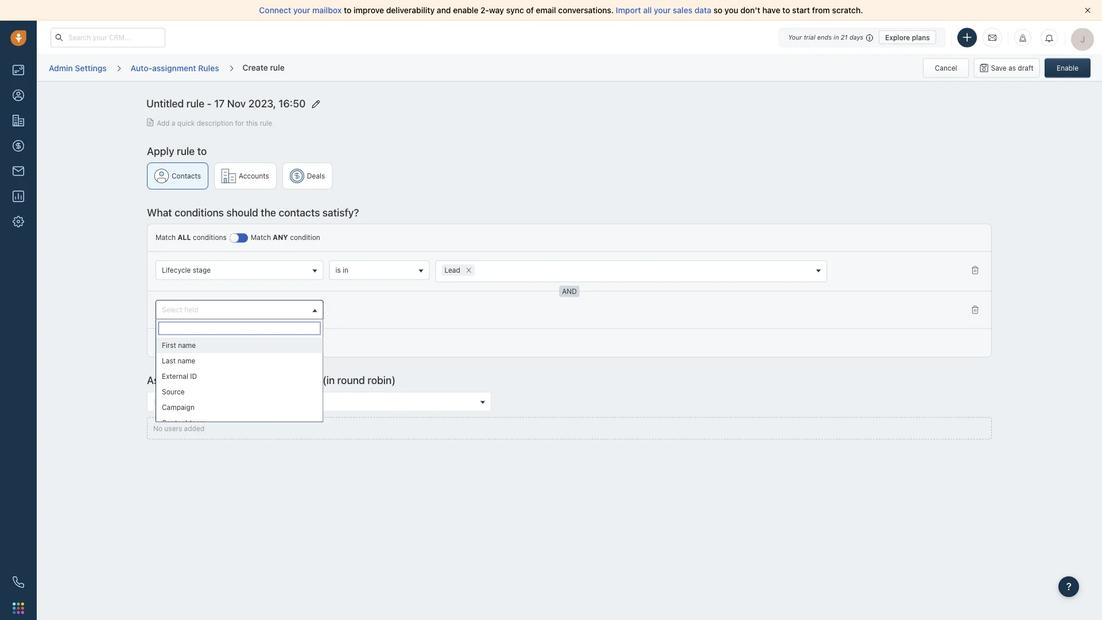 Task type: vqa. For each thing, say whether or not it's contained in the screenshot.
the leftmost to
yes



Task type: describe. For each thing, give the bounding box(es) containing it.
first name
[[162, 341, 196, 349]]

×
[[466, 263, 472, 275]]

contact team option
[[156, 415, 323, 430]]

way
[[489, 5, 504, 15]]

this
[[246, 119, 258, 127]]

phone element
[[7, 571, 30, 594]]

16:50
[[279, 97, 306, 109]]

create
[[243, 62, 268, 72]]

1 the from the top
[[261, 206, 276, 218]]

2 the from the top
[[261, 374, 276, 387]]

assign sales owners for the contacts (in round robin)
[[147, 374, 396, 387]]

have
[[763, 5, 781, 15]]

owners
[[208, 374, 243, 387]]

team
[[190, 419, 206, 427]]

is in
[[336, 266, 349, 274]]

from
[[812, 5, 830, 15]]

all
[[643, 5, 652, 15]]

rules
[[198, 63, 219, 73]]

-
[[207, 97, 212, 109]]

deals link
[[282, 162, 333, 189]]

lifecycle stage
[[162, 266, 211, 274]]

draft
[[1018, 64, 1034, 72]]

create rule
[[243, 62, 285, 72]]

source
[[162, 388, 185, 396]]

cancel button
[[923, 58, 969, 78]]

list box containing first name
[[156, 337, 323, 430]]

enable
[[453, 5, 479, 15]]

save as draft
[[991, 64, 1034, 72]]

1 vertical spatial conditions
[[193, 233, 227, 241]]

2023,
[[248, 97, 276, 109]]

added
[[184, 424, 205, 432]]

contacts link
[[147, 162, 208, 189]]

admin settings link
[[48, 59, 107, 77]]

what
[[147, 206, 172, 218]]

auto-assignment rules
[[131, 63, 219, 73]]

2-
[[481, 5, 489, 15]]

1 horizontal spatial to
[[344, 5, 352, 15]]

1 contacts from the top
[[279, 206, 320, 218]]

of
[[526, 5, 534, 15]]

connect
[[259, 5, 291, 15]]

untitled
[[146, 97, 184, 109]]

(in
[[323, 374, 335, 387]]

name for last name
[[178, 357, 195, 365]]

your trial ends in 21 days
[[788, 34, 864, 41]]

external id option
[[156, 368, 323, 384]]

first
[[162, 341, 176, 349]]

last
[[162, 357, 176, 365]]

add a quick description for this rule
[[157, 119, 272, 127]]

rule for untitled rule - 17 nov 2023, 16:50
[[186, 97, 204, 109]]

1 your from the left
[[293, 5, 310, 15]]

plans
[[912, 33, 930, 41]]

improve
[[354, 5, 384, 15]]

all
[[178, 233, 191, 241]]

contact
[[162, 419, 188, 427]]

1 horizontal spatial condition
[[290, 233, 320, 241]]

what conditions should the contacts satisfy?
[[147, 206, 359, 218]]

add condition
[[167, 339, 212, 347]]

assign
[[147, 374, 179, 387]]

add for add condition
[[167, 339, 179, 347]]

admin settings
[[49, 63, 107, 73]]

name for first name
[[178, 341, 196, 349]]

0 vertical spatial sales
[[673, 5, 693, 15]]

save as draft button
[[974, 58, 1040, 78]]

campaign
[[162, 403, 195, 411]]

satisfy?
[[323, 206, 359, 218]]

rule for create rule
[[270, 62, 285, 72]]

0 vertical spatial for
[[235, 119, 244, 127]]

round
[[337, 374, 365, 387]]

ends
[[817, 34, 832, 41]]

lead
[[445, 266, 460, 274]]

match any condition
[[251, 233, 320, 241]]

last name option
[[156, 353, 323, 368]]

Select users, teams or territories search field
[[150, 396, 477, 408]]

last name
[[162, 357, 195, 365]]

and
[[437, 5, 451, 15]]

campaign option
[[156, 399, 323, 415]]

connect your mailbox to improve deliverability and enable 2-way sync of email conversations. import all your sales data so you don't have to start from scratch.
[[259, 5, 863, 15]]

should
[[226, 206, 258, 218]]

lifecycle stage button
[[156, 260, 324, 280]]

import
[[616, 5, 641, 15]]

rule for apply rule to
[[177, 145, 195, 157]]

your
[[788, 34, 802, 41]]

close image
[[1085, 7, 1091, 13]]

external id
[[162, 372, 197, 380]]

× button
[[463, 263, 475, 276]]

cancel
[[935, 64, 957, 72]]

match for match all conditions
[[156, 233, 176, 241]]

2 contacts from the top
[[279, 374, 320, 387]]



Task type: locate. For each thing, give the bounding box(es) containing it.
quick
[[177, 119, 195, 127]]

0 horizontal spatial in
[[343, 266, 349, 274]]

sales
[[673, 5, 693, 15], [181, 374, 206, 387]]

1 vertical spatial for
[[245, 374, 258, 387]]

a
[[172, 119, 175, 127]]

you
[[725, 5, 739, 15]]

your left the mailbox
[[293, 5, 310, 15]]

accounts
[[239, 172, 269, 180]]

trial
[[804, 34, 816, 41]]

import all your sales data link
[[616, 5, 714, 15]]

freshworks switcher image
[[13, 602, 24, 614]]

scratch.
[[832, 5, 863, 15]]

is
[[336, 266, 341, 274]]

name inside option
[[178, 341, 196, 349]]

users
[[164, 424, 182, 432]]

2 your from the left
[[654, 5, 671, 15]]

in
[[834, 34, 839, 41], [343, 266, 349, 274]]

admin
[[49, 63, 73, 73]]

name up the external id
[[178, 357, 195, 365]]

don't
[[741, 5, 761, 15]]

0 horizontal spatial sales
[[181, 374, 206, 387]]

rule right create
[[270, 62, 285, 72]]

deliverability
[[386, 5, 435, 15]]

21
[[841, 34, 848, 41]]

1 horizontal spatial match
[[251, 233, 271, 241]]

1 horizontal spatial for
[[245, 374, 258, 387]]

rule up contacts
[[177, 145, 195, 157]]

match for match any condition
[[251, 233, 271, 241]]

0 horizontal spatial for
[[235, 119, 244, 127]]

match left all
[[156, 233, 176, 241]]

condition
[[290, 233, 320, 241], [181, 339, 212, 347]]

0 horizontal spatial match
[[156, 233, 176, 241]]

in right is
[[343, 266, 349, 274]]

no users added
[[153, 424, 205, 432]]

0 horizontal spatial to
[[197, 145, 207, 157]]

so
[[714, 5, 723, 15]]

add for add a quick description for this rule
[[157, 119, 170, 127]]

phone image
[[13, 576, 24, 588]]

in left the 21
[[834, 34, 839, 41]]

0 vertical spatial condition
[[290, 233, 320, 241]]

for left the this
[[235, 119, 244, 127]]

source option
[[156, 384, 323, 399]]

the down last name option
[[261, 374, 276, 387]]

id
[[190, 372, 197, 380]]

contacts up match any condition
[[279, 206, 320, 218]]

your right all in the top right of the page
[[654, 5, 671, 15]]

send email image
[[989, 33, 997, 42]]

field
[[184, 305, 198, 314]]

enable
[[1057, 64, 1079, 72]]

auto-
[[131, 63, 152, 73]]

first name option
[[156, 337, 323, 353]]

nov
[[227, 97, 246, 109]]

1 horizontal spatial sales
[[673, 5, 693, 15]]

add condition link
[[156, 337, 212, 348]]

enable button
[[1045, 58, 1091, 78]]

apply
[[147, 145, 174, 157]]

name inside option
[[178, 357, 195, 365]]

select
[[162, 305, 182, 314]]

match all conditions
[[156, 233, 227, 241]]

2 match from the left
[[251, 233, 271, 241]]

add left the a
[[157, 119, 170, 127]]

save
[[991, 64, 1007, 72]]

conversations.
[[558, 5, 614, 15]]

1 horizontal spatial your
[[654, 5, 671, 15]]

None search field
[[475, 264, 489, 277]]

description
[[197, 119, 233, 127]]

in inside button
[[343, 266, 349, 274]]

external
[[162, 372, 188, 380]]

Search your CRM... text field
[[51, 28, 165, 47]]

your
[[293, 5, 310, 15], [654, 5, 671, 15]]

list box
[[156, 337, 323, 430]]

auto-assignment rules link
[[130, 59, 220, 77]]

sales up source
[[181, 374, 206, 387]]

stage
[[193, 266, 211, 274]]

start
[[792, 5, 810, 15]]

to
[[344, 5, 352, 15], [783, 5, 790, 15], [197, 145, 207, 157]]

untitled rule - 17 nov 2023, 16:50
[[146, 97, 306, 109]]

apply rule to
[[147, 145, 207, 157]]

name
[[178, 341, 196, 349], [178, 357, 195, 365]]

contacts
[[172, 172, 201, 180]]

lifecycle
[[162, 266, 191, 274]]

select field
[[162, 305, 198, 314]]

17
[[214, 97, 225, 109]]

sales left data
[[673, 5, 693, 15]]

deals
[[307, 172, 325, 180]]

accounts link
[[214, 162, 277, 189]]

rule left '-'
[[186, 97, 204, 109]]

0 vertical spatial add
[[157, 119, 170, 127]]

the
[[261, 206, 276, 218], [261, 374, 276, 387]]

1 vertical spatial in
[[343, 266, 349, 274]]

0 horizontal spatial your
[[293, 5, 310, 15]]

1 vertical spatial contacts
[[279, 374, 320, 387]]

any
[[273, 233, 288, 241]]

explore plans link
[[879, 30, 936, 44]]

1 vertical spatial condition
[[181, 339, 212, 347]]

robin)
[[368, 374, 396, 387]]

condition right any
[[290, 233, 320, 241]]

to left start
[[783, 5, 790, 15]]

None search field
[[158, 322, 321, 335]]

no
[[153, 424, 162, 432]]

match
[[156, 233, 176, 241], [251, 233, 271, 241]]

rule
[[270, 62, 285, 72], [186, 97, 204, 109], [260, 119, 272, 127], [177, 145, 195, 157]]

conditions up match all conditions
[[175, 206, 224, 218]]

as
[[1009, 64, 1016, 72]]

0 vertical spatial conditions
[[175, 206, 224, 218]]

to right the mailbox
[[344, 5, 352, 15]]

conditions right all
[[193, 233, 227, 241]]

2 horizontal spatial to
[[783, 5, 790, 15]]

connect your mailbox link
[[259, 5, 344, 15]]

match left any
[[251, 233, 271, 241]]

1 vertical spatial sales
[[181, 374, 206, 387]]

what's new image
[[1019, 34, 1027, 42]]

1 horizontal spatial in
[[834, 34, 839, 41]]

mailbox
[[312, 5, 342, 15]]

0 vertical spatial contacts
[[279, 206, 320, 218]]

sync
[[506, 5, 524, 15]]

1 match from the left
[[156, 233, 176, 241]]

contacts up "select users, teams or territories" search field
[[279, 374, 320, 387]]

1 vertical spatial the
[[261, 374, 276, 387]]

0 vertical spatial name
[[178, 341, 196, 349]]

0 vertical spatial in
[[834, 34, 839, 41]]

condition up last name
[[181, 339, 212, 347]]

for
[[235, 119, 244, 127], [245, 374, 258, 387]]

settings
[[75, 63, 107, 73]]

select field button
[[156, 300, 324, 320]]

explore plans
[[885, 33, 930, 41]]

0 vertical spatial the
[[261, 206, 276, 218]]

to up contacts
[[197, 145, 207, 157]]

name up last name
[[178, 341, 196, 349]]

1 vertical spatial add
[[167, 339, 179, 347]]

for down last name option
[[245, 374, 258, 387]]

0 horizontal spatial condition
[[181, 339, 212, 347]]

the right should
[[261, 206, 276, 218]]

1 vertical spatial name
[[178, 357, 195, 365]]

data
[[695, 5, 712, 15]]

assignment
[[152, 63, 196, 73]]

email
[[536, 5, 556, 15]]

rule right the this
[[260, 119, 272, 127]]

add up last
[[167, 339, 179, 347]]



